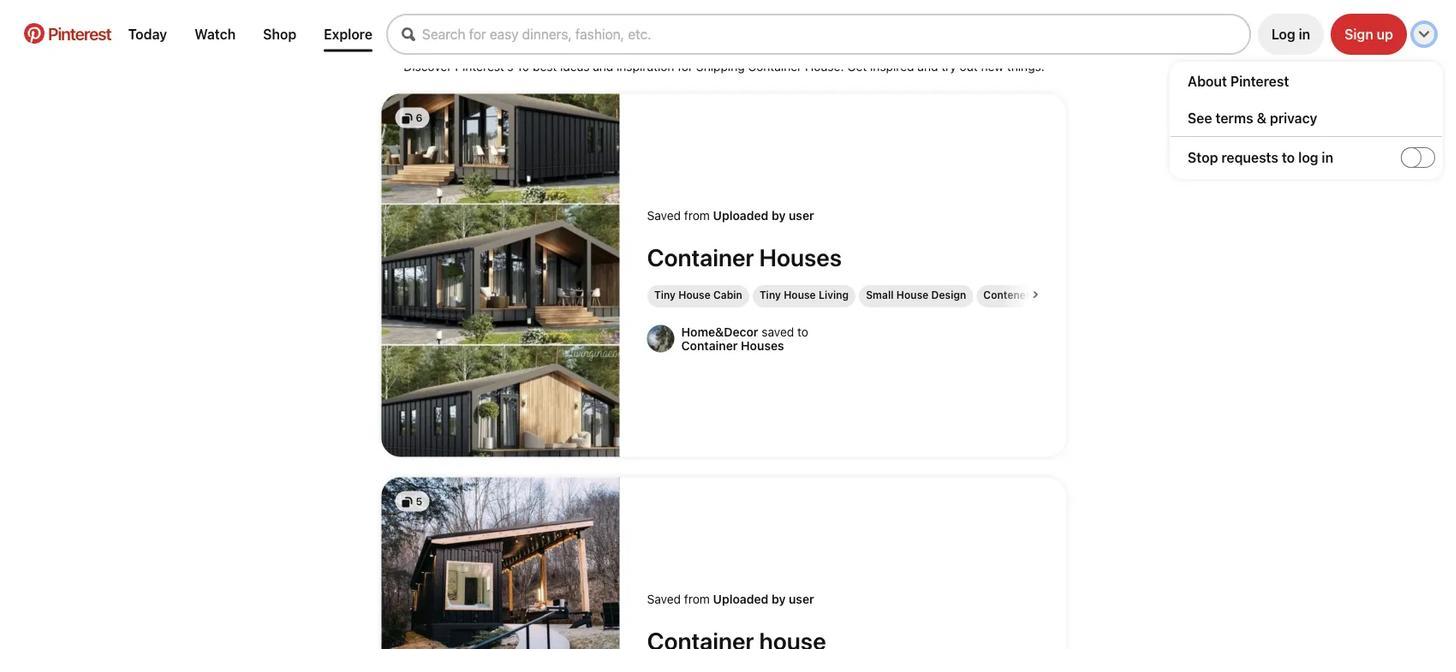 Task type: vqa. For each thing, say whether or not it's contained in the screenshot.
by to the top
yes



Task type: locate. For each thing, give the bounding box(es) containing it.
explore
[[324, 26, 373, 42]]

0 vertical spatial uploaded
[[713, 208, 769, 222]]

house for contener house
[[1032, 288, 1065, 300]]

home&decor image
[[647, 325, 674, 352]]

to right the saved
[[797, 324, 808, 338]]

0 vertical spatial shipping
[[542, 16, 666, 52]]

pinterest right pinterest icon
[[48, 23, 111, 43]]

for
[[678, 59, 693, 73]]

by for 5
[[772, 592, 786, 606]]

0 vertical spatial user
[[789, 208, 814, 222]]

1 horizontal spatial to
[[1282, 149, 1295, 166]]

shop link
[[256, 19, 303, 49]]

houses
[[759, 243, 842, 271], [741, 338, 784, 353]]

from
[[684, 208, 710, 222], [684, 592, 710, 606]]

0 vertical spatial houses
[[759, 243, 842, 271]]

tiny up home&decor icon
[[654, 288, 675, 300]]

in inside button
[[1299, 26, 1310, 42]]

pinterest up &
[[1230, 73, 1289, 89]]

container
[[672, 16, 809, 52], [748, 59, 802, 73], [647, 243, 754, 271], [681, 338, 738, 353]]

0 vertical spatial in
[[1299, 26, 1310, 42]]

2 by from the top
[[772, 592, 786, 606]]

by
[[772, 208, 786, 222], [772, 592, 786, 606]]

0 horizontal spatial to
[[797, 324, 808, 338]]

explore link
[[317, 19, 379, 49]]

1 vertical spatial by
[[772, 592, 786, 606]]

1 vertical spatial to
[[797, 324, 808, 338]]

shop
[[263, 26, 296, 42]]

0 horizontal spatial and
[[593, 59, 613, 73]]

0 horizontal spatial pinterest
[[48, 23, 111, 43]]

5 link
[[382, 477, 620, 649]]

log
[[1298, 149, 1318, 166]]

container up for
[[672, 16, 809, 52]]

about
[[1188, 73, 1227, 89]]

0 vertical spatial from
[[684, 208, 710, 222]]

1 and from the left
[[593, 59, 613, 73]]

1 from from the top
[[684, 208, 710, 222]]

design
[[931, 288, 966, 300]]

terms
[[1216, 110, 1253, 126]]

1 by from the top
[[772, 208, 786, 222]]

1 tiny from the left
[[654, 288, 675, 300]]

0 vertical spatial by
[[772, 208, 786, 222]]

and
[[593, 59, 613, 73], [918, 59, 938, 73]]

in right log at the top right
[[1299, 26, 1310, 42]]

container houses image
[[382, 94, 620, 457]]

to
[[1282, 149, 1295, 166], [797, 324, 808, 338]]

tiny
[[654, 288, 675, 300], [759, 288, 781, 300]]

out
[[960, 59, 978, 73]]

in
[[1299, 26, 1310, 42], [1322, 149, 1333, 166]]

2 tiny from the left
[[759, 288, 781, 300]]

stop requests to log in
[[1188, 149, 1333, 166]]

house left living
[[783, 288, 815, 300]]

pinterest image
[[24, 23, 45, 43]]

2 uploaded from the top
[[713, 592, 769, 606]]

get
[[847, 59, 867, 73]]

1 vertical spatial from
[[684, 592, 710, 606]]

0 vertical spatial to
[[1282, 149, 1295, 166]]

.
[[841, 59, 844, 73]]

house right small
[[896, 288, 928, 300]]

house
[[816, 16, 906, 52], [805, 59, 841, 73], [678, 288, 710, 300], [783, 288, 815, 300], [896, 288, 928, 300], [1032, 288, 1065, 300]]

1 horizontal spatial shipping
[[696, 59, 745, 73]]

to left log
[[1282, 149, 1295, 166]]

pinterest link
[[14, 23, 121, 43]]

shipping up ideas
[[542, 16, 666, 52]]

houses up the tiny house living
[[759, 243, 842, 271]]

house right contener on the top of page
[[1032, 288, 1065, 300]]

in right log
[[1322, 149, 1333, 166]]

0 vertical spatial container houses link
[[647, 243, 1039, 271]]

1 vertical spatial pinterest
[[1230, 73, 1289, 89]]

10
[[517, 59, 529, 73]]

to for saved
[[797, 324, 808, 338]]

saved for 5
[[647, 592, 681, 606]]

user for 5
[[789, 592, 814, 606]]

home&decor
[[681, 324, 758, 338]]

saved from uploaded by user
[[647, 208, 814, 222], [647, 592, 814, 606]]

&
[[1257, 110, 1267, 126]]

see terms & privacy link
[[1188, 110, 1442, 126]]

2 saved from uploaded by user from the top
[[647, 592, 814, 606]]

home&decor saved to container houses
[[681, 324, 808, 353]]

from for 5
[[684, 592, 710, 606]]

0 horizontal spatial tiny
[[654, 288, 675, 300]]

and right ideas
[[593, 59, 613, 73]]

1 saved from uploaded by user from the top
[[647, 208, 814, 222]]

tiny for tiny house living
[[759, 288, 781, 300]]

2 saved from the top
[[647, 592, 681, 606]]

1 user from the top
[[789, 208, 814, 222]]

tiny for tiny house cabin
[[654, 288, 675, 300]]

requests
[[1222, 149, 1278, 166]]

1 vertical spatial in
[[1322, 149, 1333, 166]]

1 vertical spatial houses
[[741, 338, 784, 353]]

0 vertical spatial saved
[[647, 208, 681, 222]]

shipping container house discover pinterest's 10 best ideas and inspiration for shipping container house . get inspired and try out new things.
[[404, 16, 1045, 73]]

shipping right for
[[696, 59, 745, 73]]

1 vertical spatial saved
[[647, 592, 681, 606]]

tiny up the saved
[[759, 288, 781, 300]]

pinterest
[[48, 23, 111, 43], [1230, 73, 1289, 89]]

1 horizontal spatial pinterest
[[1230, 73, 1289, 89]]

2 from from the top
[[684, 592, 710, 606]]

saved
[[647, 208, 681, 222], [647, 592, 681, 606]]

2 and from the left
[[918, 59, 938, 73]]

houses down cabin
[[741, 338, 784, 353]]

house left cabin
[[678, 288, 710, 300]]

1 uploaded from the top
[[713, 208, 769, 222]]

1 vertical spatial saved from uploaded by user
[[647, 592, 814, 606]]

uploaded
[[713, 208, 769, 222], [713, 592, 769, 606]]

2 user from the top
[[789, 592, 814, 606]]

try
[[941, 59, 956, 73]]

5
[[416, 495, 422, 507]]

and left "try"
[[918, 59, 938, 73]]

tiny house living link
[[759, 288, 848, 300]]

1 vertical spatial container houses link
[[681, 338, 808, 353]]

container inside home&decor saved to container houses
[[681, 338, 738, 353]]

search image
[[402, 27, 415, 41]]

best
[[533, 59, 557, 73]]

shipping
[[542, 16, 666, 52], [696, 59, 745, 73]]

1 vertical spatial uploaded
[[713, 592, 769, 606]]

living
[[818, 288, 848, 300]]

0 horizontal spatial shipping
[[542, 16, 666, 52]]

today link
[[121, 19, 174, 49]]

house for tiny house living
[[783, 288, 815, 300]]

saved from uploaded by user for 6
[[647, 208, 814, 222]]

container houses link down cabin
[[681, 338, 808, 353]]

inspiration
[[617, 59, 674, 73]]

tiny house cabin
[[654, 288, 742, 300]]

6
[[416, 112, 423, 124]]

1 horizontal spatial and
[[918, 59, 938, 73]]

1 horizontal spatial tiny
[[759, 288, 781, 300]]

container right home&decor icon
[[681, 338, 738, 353]]

container houses link up living
[[647, 243, 1039, 271]]

user
[[789, 208, 814, 222], [789, 592, 814, 606]]

1 saved from the top
[[647, 208, 681, 222]]

0 vertical spatial pinterest
[[48, 23, 111, 43]]

today
[[128, 26, 167, 42]]

to inside home&decor saved to container houses
[[797, 324, 808, 338]]

container houses link
[[647, 243, 1039, 271], [681, 338, 808, 353]]

contener house
[[983, 288, 1065, 300]]

1 vertical spatial user
[[789, 592, 814, 606]]

discover
[[404, 59, 452, 73]]

houses inside home&decor saved to container houses
[[741, 338, 784, 353]]

Search text field
[[422, 26, 1249, 42]]

container house image
[[382, 477, 620, 649]]

container up tiny house cabin link
[[647, 243, 754, 271]]

0 vertical spatial saved from uploaded by user
[[647, 208, 814, 222]]

0 horizontal spatial in
[[1299, 26, 1310, 42]]

see
[[1188, 110, 1212, 126]]



Task type: describe. For each thing, give the bounding box(es) containing it.
saved
[[762, 324, 794, 338]]

log in button
[[1258, 14, 1324, 55]]

from for 6
[[684, 208, 710, 222]]

home&decor link
[[681, 324, 758, 338]]

watch link
[[188, 19, 242, 49]]

see terms & privacy
[[1188, 110, 1317, 126]]

container left . on the right top
[[748, 59, 802, 73]]

by for 6
[[772, 208, 786, 222]]

1 vertical spatial shipping
[[696, 59, 745, 73]]

about pinterest link
[[1188, 73, 1442, 89]]

log
[[1272, 26, 1295, 42]]

saved from uploaded by user for 5
[[647, 592, 814, 606]]

about pinterest
[[1188, 73, 1289, 89]]

ideas
[[560, 59, 590, 73]]

small house design
[[866, 288, 966, 300]]

container houses
[[647, 243, 842, 271]]

small
[[866, 288, 893, 300]]

contener
[[983, 288, 1030, 300]]

sign
[[1345, 26, 1373, 42]]

things.
[[1007, 59, 1045, 73]]

tiny house living
[[759, 288, 848, 300]]

new
[[981, 59, 1004, 73]]

identifier that shows the pin type image
[[402, 114, 412, 124]]

6 link
[[382, 94, 620, 457]]

house for tiny house cabin
[[678, 288, 710, 300]]

house left get
[[805, 59, 841, 73]]

cabin
[[713, 288, 742, 300]]

small house design link
[[866, 288, 966, 300]]

saved for 6
[[647, 208, 681, 222]]

sign up button
[[1331, 14, 1407, 55]]

up
[[1377, 26, 1393, 42]]

user for 6
[[789, 208, 814, 222]]

pinterest's
[[455, 59, 513, 73]]

watch
[[195, 26, 236, 42]]

tiny house cabin link
[[654, 288, 742, 300]]

to for requests
[[1282, 149, 1295, 166]]

house up get
[[816, 16, 906, 52]]

uploaded for 5
[[713, 592, 769, 606]]

stop
[[1188, 149, 1218, 166]]

uploaded for 6
[[713, 208, 769, 222]]

scroll image
[[1032, 291, 1039, 298]]

identifier that shows the pin type image
[[402, 497, 412, 508]]

pinterest button
[[14, 23, 121, 46]]

sign up
[[1345, 26, 1393, 42]]

house for small house design
[[896, 288, 928, 300]]

log in
[[1272, 26, 1310, 42]]

privacy
[[1270, 110, 1317, 126]]

1 horizontal spatial in
[[1322, 149, 1333, 166]]

inspired
[[870, 59, 914, 73]]

contener house link
[[983, 288, 1065, 300]]

pinterest inside button
[[48, 23, 111, 43]]



